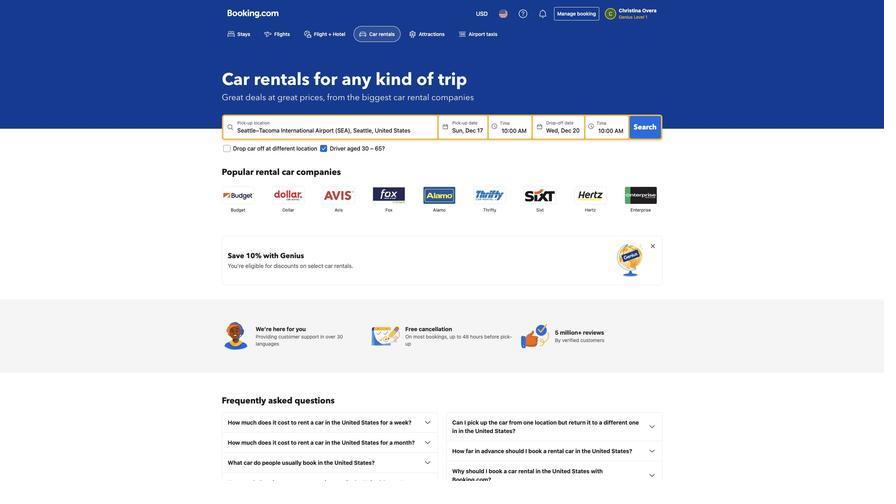 Task type: describe. For each thing, give the bounding box(es) containing it.
eligible
[[246, 263, 264, 270]]

car inside "dropdown button"
[[244, 460, 253, 467]]

location inside the can i pick up the car from one location but return it to a different one in in the united states?
[[535, 420, 557, 426]]

pick
[[468, 420, 479, 426]]

a inside the why should i book a car rental in the united states with booking.com?
[[504, 469, 507, 475]]

booking
[[577, 11, 596, 17]]

up inside pick-up date sun, dec 17
[[463, 121, 468, 126]]

budget logo image
[[222, 187, 254, 204]]

cancellation
[[419, 326, 452, 333]]

how for how far in advance should i book a rental car in the united states?
[[452, 449, 465, 455]]

with inside save 10% with genius you're eligible for discounts on select car rentals.
[[263, 252, 279, 261]]

pick-
[[501, 334, 512, 340]]

frequently asked questions
[[222, 396, 335, 407]]

bookings,
[[426, 334, 448, 340]]

aged
[[347, 146, 360, 152]]

how far in advance should i book a rental car in the united states?
[[452, 449, 633, 455]]

biggest
[[362, 92, 392, 104]]

+
[[329, 31, 332, 37]]

million+
[[560, 330, 582, 336]]

avis logo image
[[323, 187, 355, 204]]

before
[[485, 334, 499, 340]]

states? inside what car do people usually book in the united states? "dropdown button"
[[354, 460, 375, 467]]

sixt logo image
[[524, 187, 556, 204]]

1 one from the left
[[524, 420, 534, 426]]

stays
[[237, 31, 250, 37]]

1 vertical spatial at
[[266, 146, 271, 152]]

flights
[[274, 31, 290, 37]]

does for how much does it cost to rent a car in the united states for a week?
[[258, 420, 271, 426]]

2 one from the left
[[629, 420, 639, 426]]

pick- for pick-up date sun, dec 17
[[452, 121, 463, 126]]

people
[[262, 460, 281, 467]]

17
[[477, 128, 483, 134]]

christina
[[619, 7, 641, 13]]

drop car off at different location
[[233, 146, 317, 152]]

manage
[[558, 11, 576, 17]]

drop-off date wed, dec 20
[[546, 121, 580, 134]]

a down how much does it cost to rent a car in the united states for a week?
[[311, 440, 314, 446]]

great
[[222, 92, 243, 104]]

budget
[[231, 208, 245, 213]]

cost for how much does it cost to rent a car in the united states for a week?
[[278, 420, 290, 426]]

car inside the why should i book a car rental in the united states with booking.com?
[[509, 469, 517, 475]]

of
[[417, 68, 434, 92]]

5 million+ reviews by verified customers
[[555, 330, 605, 344]]

thrifty logo image
[[474, 187, 506, 204]]

much for how much does it cost to rent a car in the united states for a week?
[[242, 420, 257, 426]]

select
[[308, 263, 323, 270]]

dollar
[[283, 208, 294, 213]]

states for month?
[[361, 440, 379, 446]]

manage booking link
[[554, 7, 599, 20]]

in inside how much does it cost to rent a car in the united states for a week? "dropdown button"
[[325, 420, 330, 426]]

sun,
[[452, 128, 464, 134]]

dollar logo image
[[273, 187, 304, 204]]

united inside the why should i book a car rental in the united states with booking.com?
[[553, 469, 571, 475]]

what car do people usually book in the united states? button
[[228, 459, 432, 468]]

drop
[[233, 146, 246, 152]]

can
[[452, 420, 463, 426]]

rental up why should i book a car rental in the united states with booking.com? dropdown button
[[548, 449, 564, 455]]

a left week?
[[390, 420, 393, 426]]

flight + hotel link
[[299, 26, 351, 42]]

20
[[573, 128, 580, 134]]

great
[[277, 92, 298, 104]]

with inside the why should i book a car rental in the united states with booking.com?
[[591, 469, 603, 475]]

car rentals link
[[354, 26, 401, 42]]

verified
[[562, 338, 579, 344]]

kind
[[376, 68, 412, 92]]

attractions
[[419, 31, 445, 37]]

search
[[634, 123, 657, 132]]

you're
[[228, 263, 244, 270]]

free
[[406, 326, 418, 333]]

why
[[452, 469, 465, 475]]

how much does it cost to rent a car in the united states for a week?
[[228, 420, 412, 426]]

how much does it cost to rent a car in the united states for a week? button
[[228, 419, 432, 427]]

rentals for car rentals
[[379, 31, 395, 37]]

alamo
[[433, 208, 446, 213]]

0 vertical spatial 30
[[362, 146, 369, 152]]

languages
[[256, 341, 279, 347]]

prices,
[[300, 92, 325, 104]]

genius inside christina overa genius level 1
[[619, 14, 633, 20]]

rentals for car rentals for any kind of trip great deals at great prices, from the biggest car rental companies
[[254, 68, 310, 92]]

week?
[[394, 420, 412, 426]]

we're
[[256, 326, 272, 333]]

avis
[[335, 208, 343, 213]]

flight + hotel
[[314, 31, 345, 37]]

fox
[[386, 208, 393, 213]]

hertz
[[585, 208, 596, 213]]

it inside the can i pick up the car from one location but return it to a different one in in the united states?
[[587, 420, 591, 426]]

by
[[555, 338, 561, 344]]

on
[[406, 334, 412, 340]]

free cancellation on most bookings, up to 48 hours before pick- up
[[406, 326, 512, 347]]

airport taxis link
[[453, 26, 503, 42]]

the inside car rentals for any kind of trip great deals at great prices, from the biggest car rental companies
[[347, 92, 360, 104]]

airport taxis
[[469, 31, 498, 37]]

in inside the why should i book a car rental in the united states with booking.com?
[[536, 469, 541, 475]]

a down questions
[[311, 420, 314, 426]]

the inside "dropdown button"
[[324, 460, 333, 467]]

how for how much does it cost to rent a car in the united states for a week?
[[228, 420, 240, 426]]

most
[[413, 334, 425, 340]]

manage booking
[[558, 11, 596, 17]]

free cancellation image
[[372, 322, 400, 351]]

65?
[[375, 146, 385, 152]]

in inside how much does it cost to rent a car in the united states for a month? dropdown button
[[325, 440, 330, 446]]

customer
[[279, 334, 300, 340]]

driver aged 30 – 65?
[[330, 146, 385, 152]]

i inside the can i pick up the car from one location but return it to a different one in in the united states?
[[465, 420, 466, 426]]

alamo logo image
[[424, 187, 456, 204]]

the down pick at the right bottom of page
[[465, 428, 474, 435]]

hours
[[470, 334, 483, 340]]

1 vertical spatial off
[[257, 146, 265, 152]]

5 million+ reviews image
[[521, 322, 550, 351]]

how much does it cost to rent a car in the united states for a month?
[[228, 440, 415, 446]]

0 vertical spatial location
[[254, 121, 270, 126]]

–
[[370, 146, 374, 152]]

christina overa genius level 1
[[619, 7, 657, 20]]

frequently
[[222, 396, 266, 407]]

asked
[[268, 396, 293, 407]]

48
[[463, 334, 469, 340]]

pick-up date sun, dec 17
[[452, 121, 483, 134]]



Task type: vqa. For each thing, say whether or not it's contained in the screenshot.
Hertz logo
yes



Task type: locate. For each thing, give the bounding box(es) containing it.
to inside "dropdown button"
[[291, 420, 297, 426]]

genius inside save 10% with genius you're eligible for discounts on select car rentals.
[[280, 252, 304, 261]]

1 vertical spatial different
[[604, 420, 628, 426]]

states? inside how far in advance should i book a rental car in the united states? dropdown button
[[612, 449, 633, 455]]

how inside how much does it cost to rent a car in the united states for a month? dropdown button
[[228, 440, 240, 446]]

0 vertical spatial much
[[242, 420, 257, 426]]

book down advance
[[489, 469, 503, 475]]

location down deals
[[254, 121, 270, 126]]

rentals inside car rentals for any kind of trip great deals at great prices, from the biggest car rental companies
[[254, 68, 310, 92]]

10%
[[246, 252, 262, 261]]

questions
[[295, 396, 335, 407]]

it inside how much does it cost to rent a car in the united states for a week? "dropdown button"
[[273, 420, 277, 426]]

rent
[[298, 420, 309, 426], [298, 440, 309, 446]]

the
[[347, 92, 360, 104], [332, 420, 341, 426], [489, 420, 498, 426], [465, 428, 474, 435], [332, 440, 341, 446], [582, 449, 591, 455], [324, 460, 333, 467], [542, 469, 551, 475]]

0 horizontal spatial from
[[327, 92, 345, 104]]

attractions link
[[404, 26, 451, 42]]

to down the asked
[[291, 420, 297, 426]]

can i pick up the car from one location but return it to a different one in in the united states?
[[452, 420, 639, 435]]

should up "booking.com?"
[[466, 469, 485, 475]]

for right eligible
[[265, 263, 272, 270]]

i up the why should i book a car rental in the united states with booking.com?
[[526, 449, 527, 455]]

2 vertical spatial book
[[489, 469, 503, 475]]

0 vertical spatial with
[[263, 252, 279, 261]]

much inside how much does it cost to rent a car in the united states for a week? "dropdown button"
[[242, 420, 257, 426]]

pick- up drop
[[237, 121, 248, 126]]

a inside the can i pick up the car from one location but return it to a different one in in the united states?
[[599, 420, 603, 426]]

should
[[506, 449, 524, 455], [466, 469, 485, 475]]

to inside dropdown button
[[291, 440, 297, 446]]

the right pick at the right bottom of page
[[489, 420, 498, 426]]

1 vertical spatial rent
[[298, 440, 309, 446]]

states inside the why should i book a car rental in the united states with booking.com?
[[572, 469, 590, 475]]

stays link
[[222, 26, 256, 42]]

how for how much does it cost to rent a car in the united states for a month?
[[228, 440, 240, 446]]

1 vertical spatial cost
[[278, 440, 290, 446]]

location left driver
[[297, 146, 317, 152]]

enterprise logo image
[[625, 187, 657, 204]]

the down how much does it cost to rent a car in the united states for a week? "dropdown button"
[[332, 440, 341, 446]]

over
[[326, 334, 336, 340]]

2 vertical spatial states
[[572, 469, 590, 475]]

1 horizontal spatial date
[[565, 121, 574, 126]]

we're here for you providing customer support in over 30 languages
[[256, 326, 343, 347]]

does inside dropdown button
[[258, 440, 271, 446]]

what
[[228, 460, 242, 467]]

1 horizontal spatial location
[[297, 146, 317, 152]]

hertz logo image
[[575, 187, 607, 204]]

up down on
[[406, 341, 411, 347]]

much down "frequently"
[[242, 420, 257, 426]]

states inside dropdown button
[[361, 440, 379, 446]]

much inside how much does it cost to rent a car in the united states for a month? dropdown button
[[242, 440, 257, 446]]

the up how much does it cost to rent a car in the united states for a month? dropdown button
[[332, 420, 341, 426]]

2 horizontal spatial states?
[[612, 449, 633, 455]]

a left month?
[[390, 440, 393, 446]]

a down advance
[[504, 469, 507, 475]]

can i pick up the car from one location but return it to a different one in in the united states? button
[[452, 419, 657, 436]]

2 rent from the top
[[298, 440, 309, 446]]

2 vertical spatial location
[[535, 420, 557, 426]]

car for car rentals for any kind of trip great deals at great prices, from the biggest car rental companies
[[222, 68, 250, 92]]

what car do people usually book in the united states?
[[228, 460, 375, 467]]

dec for wed,
[[561, 128, 572, 134]]

in inside we're here for you providing customer support in over 30 languages
[[320, 334, 324, 340]]

1 vertical spatial much
[[242, 440, 257, 446]]

a right return
[[599, 420, 603, 426]]

30 inside we're here for you providing customer support in over 30 languages
[[337, 334, 343, 340]]

how inside how far in advance should i book a rental car in the united states? dropdown button
[[452, 449, 465, 455]]

should right advance
[[506, 449, 524, 455]]

it down frequently asked questions
[[273, 420, 277, 426]]

1 vertical spatial should
[[466, 469, 485, 475]]

should inside the why should i book a car rental in the united states with booking.com?
[[466, 469, 485, 475]]

30
[[362, 146, 369, 152], [337, 334, 343, 340]]

0 vertical spatial rent
[[298, 420, 309, 426]]

one
[[524, 420, 534, 426], [629, 420, 639, 426]]

1 much from the top
[[242, 420, 257, 426]]

30 right "over"
[[337, 334, 343, 340]]

rental inside the why should i book a car rental in the united states with booking.com?
[[519, 469, 535, 475]]

0 vertical spatial from
[[327, 92, 345, 104]]

1 horizontal spatial pick-
[[452, 121, 463, 126]]

2 date from the left
[[565, 121, 574, 126]]

with
[[263, 252, 279, 261], [591, 469, 603, 475]]

0 horizontal spatial companies
[[296, 167, 341, 178]]

0 horizontal spatial genius
[[280, 252, 304, 261]]

30 left –
[[362, 146, 369, 152]]

united inside how far in advance should i book a rental car in the united states? dropdown button
[[592, 449, 610, 455]]

0 horizontal spatial i
[[465, 420, 466, 426]]

1 vertical spatial i
[[526, 449, 527, 455]]

the inside dropdown button
[[332, 440, 341, 446]]

1 horizontal spatial companies
[[432, 92, 474, 104]]

0 vertical spatial should
[[506, 449, 524, 455]]

pick- for pick-up location
[[237, 121, 248, 126]]

1 horizontal spatial one
[[629, 420, 639, 426]]

rent for how much does it cost to rent a car in the united states for a week?
[[298, 420, 309, 426]]

0 horizontal spatial car
[[222, 68, 250, 92]]

it for how much does it cost to rent a car in the united states for a month?
[[273, 440, 277, 446]]

car rentals for any kind of trip great deals at great prices, from the biggest car rental companies
[[222, 68, 474, 104]]

rentals inside car rentals link
[[379, 31, 395, 37]]

in inside what car do people usually book in the united states? "dropdown button"
[[318, 460, 323, 467]]

1 date from the left
[[469, 121, 478, 126]]

states?
[[495, 428, 516, 435], [612, 449, 633, 455], [354, 460, 375, 467]]

for inside we're here for you providing customer support in over 30 languages
[[287, 326, 295, 333]]

i right can
[[465, 420, 466, 426]]

how left far
[[452, 449, 465, 455]]

car for car rentals
[[369, 31, 378, 37]]

dec inside pick-up date sun, dec 17
[[466, 128, 476, 134]]

the down any
[[347, 92, 360, 104]]

why should i book a car rental in the united states with booking.com? button
[[452, 468, 657, 482]]

0 horizontal spatial off
[[257, 146, 265, 152]]

for inside dropdown button
[[381, 440, 388, 446]]

dec left 17
[[466, 128, 476, 134]]

off
[[558, 121, 564, 126], [257, 146, 265, 152]]

rent down questions
[[298, 420, 309, 426]]

for inside "dropdown button"
[[381, 420, 388, 426]]

for inside car rentals for any kind of trip great deals at great prices, from the biggest car rental companies
[[314, 68, 338, 92]]

2 horizontal spatial location
[[535, 420, 557, 426]]

companies down trip
[[432, 92, 474, 104]]

different
[[273, 146, 295, 152], [604, 420, 628, 426]]

discounts
[[274, 263, 299, 270]]

1 rent from the top
[[298, 420, 309, 426]]

rental down how far in advance should i book a rental car in the united states?
[[519, 469, 535, 475]]

location left "but"
[[535, 420, 557, 426]]

0 horizontal spatial rentals
[[254, 68, 310, 92]]

save 10% with genius you're eligible for discounts on select car rentals.
[[228, 252, 353, 270]]

1 vertical spatial does
[[258, 440, 271, 446]]

united inside the can i pick up the car from one location but return it to a different one in in the united states?
[[475, 428, 494, 435]]

united inside how much does it cost to rent a car in the united states for a week? "dropdown button"
[[342, 420, 360, 426]]

to left 48
[[457, 334, 461, 340]]

the down return
[[582, 449, 591, 455]]

1 horizontal spatial from
[[509, 420, 522, 426]]

taxis
[[487, 31, 498, 37]]

0 vertical spatial genius
[[619, 14, 633, 20]]

at
[[268, 92, 275, 104], [266, 146, 271, 152]]

flights link
[[259, 26, 296, 42]]

states for week?
[[361, 420, 379, 426]]

1 horizontal spatial car
[[369, 31, 378, 37]]

book inside "dropdown button"
[[303, 460, 317, 467]]

1 vertical spatial companies
[[296, 167, 341, 178]]

car inside save 10% with genius you're eligible for discounts on select car rentals.
[[325, 263, 333, 270]]

1 vertical spatial states?
[[612, 449, 633, 455]]

the down how far in advance should i book a rental car in the united states?
[[542, 469, 551, 475]]

1 horizontal spatial different
[[604, 420, 628, 426]]

date up 17
[[469, 121, 478, 126]]

pick-
[[237, 121, 248, 126], [452, 121, 463, 126]]

usd button
[[472, 5, 492, 22]]

1 vertical spatial book
[[303, 460, 317, 467]]

flight
[[314, 31, 327, 37]]

does inside "dropdown button"
[[258, 420, 271, 426]]

0 horizontal spatial date
[[469, 121, 478, 126]]

cost up usually
[[278, 440, 290, 446]]

up down deals
[[248, 121, 253, 126]]

car inside car rentals for any kind of trip great deals at great prices, from the biggest car rental companies
[[222, 68, 250, 92]]

0 vertical spatial companies
[[432, 92, 474, 104]]

car up great
[[222, 68, 250, 92]]

1 vertical spatial rentals
[[254, 68, 310, 92]]

genius down christina
[[619, 14, 633, 20]]

1 vertical spatial genius
[[280, 252, 304, 261]]

0 vertical spatial book
[[529, 449, 542, 455]]

pick- inside pick-up date sun, dec 17
[[452, 121, 463, 126]]

at up popular rental car companies
[[266, 146, 271, 152]]

book right usually
[[303, 460, 317, 467]]

up up sun, on the right top
[[463, 121, 468, 126]]

states left month?
[[361, 440, 379, 446]]

1 horizontal spatial off
[[558, 121, 564, 126]]

0 horizontal spatial pick-
[[237, 121, 248, 126]]

for
[[314, 68, 338, 92], [265, 263, 272, 270], [287, 326, 295, 333], [381, 420, 388, 426], [381, 440, 388, 446]]

date inside pick-up date sun, dec 17
[[469, 121, 478, 126]]

off inside drop-off date wed, dec 20
[[558, 121, 564, 126]]

rental inside car rentals for any kind of trip great deals at great prices, from the biggest car rental companies
[[408, 92, 430, 104]]

the inside "dropdown button"
[[332, 420, 341, 426]]

enterprise
[[631, 208, 651, 213]]

from inside the can i pick up the car from one location but return it to a different one in in the united states?
[[509, 420, 522, 426]]

1 horizontal spatial 30
[[362, 146, 369, 152]]

fox logo image
[[373, 187, 405, 204]]

far
[[466, 449, 474, 455]]

cost inside "dropdown button"
[[278, 420, 290, 426]]

date inside drop-off date wed, dec 20
[[565, 121, 574, 126]]

1 horizontal spatial with
[[591, 469, 603, 475]]

0 horizontal spatial dec
[[466, 128, 476, 134]]

how down "frequently"
[[228, 420, 240, 426]]

booking.com?
[[452, 477, 491, 482]]

0 vertical spatial off
[[558, 121, 564, 126]]

states left week?
[[361, 420, 379, 426]]

book
[[529, 449, 542, 455], [303, 460, 317, 467], [489, 469, 503, 475]]

for left week?
[[381, 420, 388, 426]]

rental down drop car off at different location
[[256, 167, 280, 178]]

1 vertical spatial states
[[361, 440, 379, 446]]

to inside "free cancellation on most bookings, up to 48 hours before pick- up"
[[457, 334, 461, 340]]

car inside "dropdown button"
[[315, 420, 324, 426]]

0 horizontal spatial should
[[466, 469, 485, 475]]

1 horizontal spatial genius
[[619, 14, 633, 20]]

1 horizontal spatial should
[[506, 449, 524, 455]]

2 vertical spatial states?
[[354, 460, 375, 467]]

0 horizontal spatial one
[[524, 420, 534, 426]]

2 much from the top
[[242, 440, 257, 446]]

car right hotel
[[369, 31, 378, 37]]

0 horizontal spatial different
[[273, 146, 295, 152]]

off up wed,
[[558, 121, 564, 126]]

1 horizontal spatial states?
[[495, 428, 516, 435]]

for up prices, in the left of the page
[[314, 68, 338, 92]]

does down frequently asked questions
[[258, 420, 271, 426]]

0 vertical spatial different
[[273, 146, 295, 152]]

car
[[394, 92, 405, 104], [247, 146, 256, 152], [282, 167, 294, 178], [325, 263, 333, 270], [315, 420, 324, 426], [499, 420, 508, 426], [315, 440, 324, 446], [566, 449, 574, 455], [244, 460, 253, 467], [509, 469, 517, 475]]

book inside the why should i book a car rental in the united states with booking.com?
[[489, 469, 503, 475]]

0 vertical spatial i
[[465, 420, 466, 426]]

providing
[[256, 334, 277, 340]]

1 vertical spatial car
[[222, 68, 250, 92]]

i inside how far in advance should i book a rental car in the united states? dropdown button
[[526, 449, 527, 455]]

i inside the why should i book a car rental in the united states with booking.com?
[[486, 469, 488, 475]]

off right drop
[[257, 146, 265, 152]]

to right return
[[592, 420, 598, 426]]

Pick-up location field
[[237, 127, 438, 135]]

states inside "dropdown button"
[[361, 420, 379, 426]]

you
[[296, 326, 306, 333]]

car rentals
[[369, 31, 395, 37]]

from
[[327, 92, 345, 104], [509, 420, 522, 426]]

1 vertical spatial from
[[509, 420, 522, 426]]

united inside how much does it cost to rent a car in the united states for a month? dropdown button
[[342, 440, 360, 446]]

rentals.
[[335, 263, 353, 270]]

booking.com online hotel reservations image
[[228, 10, 278, 18]]

0 vertical spatial car
[[369, 31, 378, 37]]

deals
[[245, 92, 266, 104]]

it right return
[[587, 420, 591, 426]]

2 vertical spatial i
[[486, 469, 488, 475]]

1 horizontal spatial book
[[489, 469, 503, 475]]

overa
[[643, 7, 657, 13]]

1 cost from the top
[[278, 420, 290, 426]]

0 horizontal spatial location
[[254, 121, 270, 126]]

search button
[[630, 116, 661, 139]]

much for how much does it cost to rent a car in the united states for a month?
[[242, 440, 257, 446]]

date for 17
[[469, 121, 478, 126]]

up left 48
[[450, 334, 456, 340]]

at inside car rentals for any kind of trip great deals at great prices, from the biggest car rental companies
[[268, 92, 275, 104]]

rental down of
[[408, 92, 430, 104]]

united inside what car do people usually book in the united states? "dropdown button"
[[335, 460, 353, 467]]

the inside the why should i book a car rental in the united states with booking.com?
[[542, 469, 551, 475]]

hotel
[[333, 31, 345, 37]]

we're here for you image
[[222, 322, 250, 351]]

date up 20
[[565, 121, 574, 126]]

much
[[242, 420, 257, 426], [242, 440, 257, 446]]

0 vertical spatial at
[[268, 92, 275, 104]]

pick-up location
[[237, 121, 270, 126]]

different inside the can i pick up the car from one location but return it to a different one in in the united states?
[[604, 420, 628, 426]]

0 horizontal spatial 30
[[337, 334, 343, 340]]

date for 20
[[565, 121, 574, 126]]

0 horizontal spatial with
[[263, 252, 279, 261]]

return
[[569, 420, 586, 426]]

companies inside car rentals for any kind of trip great deals at great prices, from the biggest car rental companies
[[432, 92, 474, 104]]

any
[[342, 68, 372, 92]]

how much does it cost to rent a car in the united states for a month? button
[[228, 439, 432, 447]]

in
[[320, 334, 324, 340], [325, 420, 330, 426], [452, 428, 457, 435], [459, 428, 464, 435], [325, 440, 330, 446], [475, 449, 480, 455], [576, 449, 581, 455], [318, 460, 323, 467], [536, 469, 541, 475]]

rent up 'what car do people usually book in the united states?' at the bottom left
[[298, 440, 309, 446]]

to up usually
[[291, 440, 297, 446]]

it inside how much does it cost to rent a car in the united states for a month? dropdown button
[[273, 440, 277, 446]]

for left month?
[[381, 440, 388, 446]]

reviews
[[583, 330, 604, 336]]

dec for sun,
[[466, 128, 476, 134]]

pick- up sun, on the right top
[[452, 121, 463, 126]]

states down how far in advance should i book a rental car in the united states? dropdown button
[[572, 469, 590, 475]]

dec left 20
[[561, 128, 572, 134]]

1 vertical spatial location
[[297, 146, 317, 152]]

for inside save 10% with genius you're eligible for discounts on select car rentals.
[[265, 263, 272, 270]]

0 vertical spatial does
[[258, 420, 271, 426]]

month?
[[394, 440, 415, 446]]

usd
[[476, 11, 488, 17]]

i up "booking.com?"
[[486, 469, 488, 475]]

2 vertical spatial how
[[452, 449, 465, 455]]

car inside the can i pick up the car from one location but return it to a different one in in the united states?
[[499, 420, 508, 426]]

car
[[369, 31, 378, 37], [222, 68, 250, 92]]

how
[[228, 420, 240, 426], [228, 440, 240, 446], [452, 449, 465, 455]]

1 vertical spatial how
[[228, 440, 240, 446]]

0 horizontal spatial book
[[303, 460, 317, 467]]

from inside car rentals for any kind of trip great deals at great prices, from the biggest car rental companies
[[327, 92, 345, 104]]

airport
[[469, 31, 485, 37]]

0 vertical spatial how
[[228, 420, 240, 426]]

car inside dropdown button
[[315, 440, 324, 446]]

it for how much does it cost to rent a car in the united states for a week?
[[273, 420, 277, 426]]

1 horizontal spatial rentals
[[379, 31, 395, 37]]

do
[[254, 460, 261, 467]]

does
[[258, 420, 271, 426], [258, 440, 271, 446]]

states? inside the can i pick up the car from one location but return it to a different one in in the united states?
[[495, 428, 516, 435]]

does up people
[[258, 440, 271, 446]]

drop-
[[546, 121, 558, 126]]

up inside the can i pick up the car from one location but return it to a different one in in the united states?
[[481, 420, 487, 426]]

companies down driver
[[296, 167, 341, 178]]

1 vertical spatial with
[[591, 469, 603, 475]]

0 vertical spatial cost
[[278, 420, 290, 426]]

for up customer on the left bottom of page
[[287, 326, 295, 333]]

1 pick- from the left
[[237, 121, 248, 126]]

rent inside "dropdown button"
[[298, 420, 309, 426]]

2 cost from the top
[[278, 440, 290, 446]]

up right pick at the right bottom of page
[[481, 420, 487, 426]]

a
[[311, 420, 314, 426], [390, 420, 393, 426], [599, 420, 603, 426], [311, 440, 314, 446], [390, 440, 393, 446], [544, 449, 547, 455], [504, 469, 507, 475]]

a down the can i pick up the car from one location but return it to a different one in in the united states?
[[544, 449, 547, 455]]

cost inside dropdown button
[[278, 440, 290, 446]]

it up people
[[273, 440, 277, 446]]

2 horizontal spatial book
[[529, 449, 542, 455]]

0 vertical spatial states
[[361, 420, 379, 426]]

but
[[558, 420, 568, 426]]

how up what
[[228, 440, 240, 446]]

book up the why should i book a car rental in the united states with booking.com?
[[529, 449, 542, 455]]

cost down the asked
[[278, 420, 290, 426]]

how inside how much does it cost to rent a car in the united states for a week? "dropdown button"
[[228, 420, 240, 426]]

1 horizontal spatial i
[[486, 469, 488, 475]]

how far in advance should i book a rental car in the united states? button
[[452, 447, 657, 456]]

trip
[[438, 68, 467, 92]]

car inside car rentals for any kind of trip great deals at great prices, from the biggest car rental companies
[[394, 92, 405, 104]]

genius up discounts
[[280, 252, 304, 261]]

the down how much does it cost to rent a car in the united states for a month? dropdown button
[[324, 460, 333, 467]]

much up the do
[[242, 440, 257, 446]]

level
[[634, 14, 645, 20]]

cost for how much does it cost to rent a car in the united states for a month?
[[278, 440, 290, 446]]

at left the great
[[268, 92, 275, 104]]

why should i book a car rental in the united states with booking.com?
[[452, 469, 603, 482]]

rent for how much does it cost to rent a car in the united states for a month?
[[298, 440, 309, 446]]

0 vertical spatial rentals
[[379, 31, 395, 37]]

2 horizontal spatial i
[[526, 449, 527, 455]]

states
[[361, 420, 379, 426], [361, 440, 379, 446], [572, 469, 590, 475]]

here
[[273, 326, 285, 333]]

2 pick- from the left
[[452, 121, 463, 126]]

genius
[[619, 14, 633, 20], [280, 252, 304, 261]]

1 dec from the left
[[466, 128, 476, 134]]

it
[[273, 420, 277, 426], [587, 420, 591, 426], [273, 440, 277, 446]]

dec inside drop-off date wed, dec 20
[[561, 128, 572, 134]]

wed,
[[546, 128, 560, 134]]

1 does from the top
[[258, 420, 271, 426]]

does for how much does it cost to rent a car in the united states for a month?
[[258, 440, 271, 446]]

2 does from the top
[[258, 440, 271, 446]]

0 vertical spatial states?
[[495, 428, 516, 435]]

2 dec from the left
[[561, 128, 572, 134]]

location
[[254, 121, 270, 126], [297, 146, 317, 152], [535, 420, 557, 426]]

0 horizontal spatial states?
[[354, 460, 375, 467]]

1 vertical spatial 30
[[337, 334, 343, 340]]

driver
[[330, 146, 346, 152]]

date
[[469, 121, 478, 126], [565, 121, 574, 126]]

cost
[[278, 420, 290, 426], [278, 440, 290, 446]]

usually
[[282, 460, 302, 467]]

rent inside dropdown button
[[298, 440, 309, 446]]

1 horizontal spatial dec
[[561, 128, 572, 134]]

to inside the can i pick up the car from one location but return it to a different one in in the united states?
[[592, 420, 598, 426]]

popular
[[222, 167, 254, 178]]



